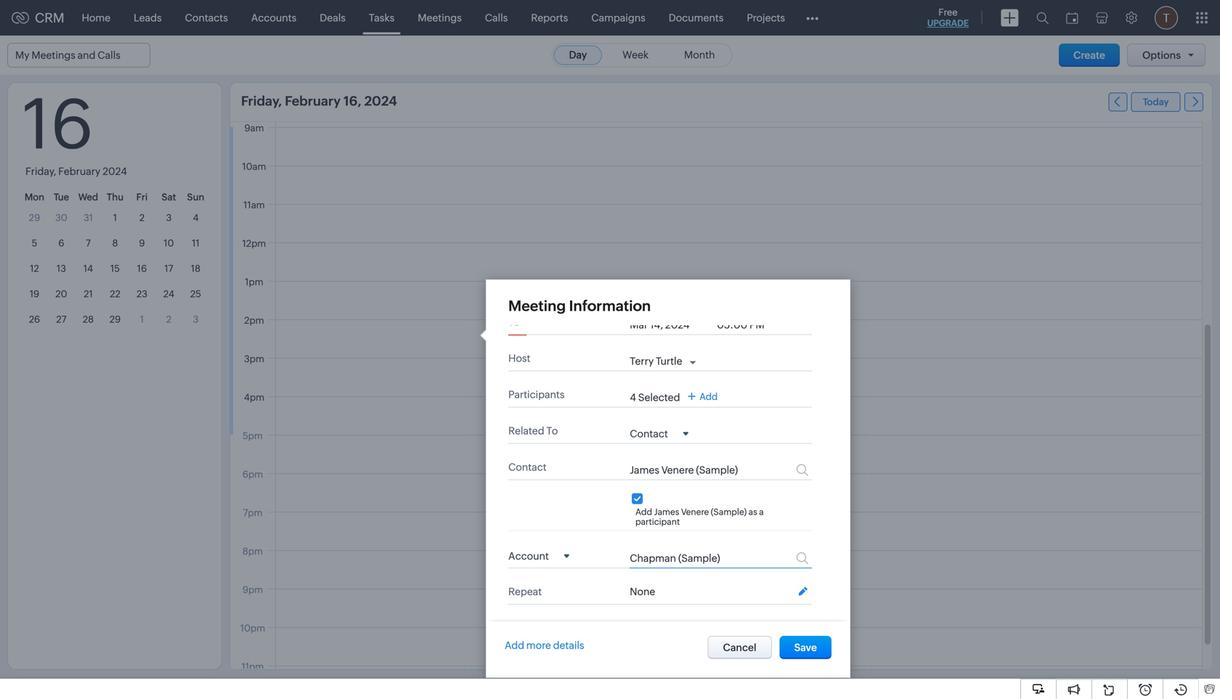 Task type: locate. For each thing, give the bounding box(es) containing it.
deals
[[320, 12, 346, 24]]

and
[[77, 49, 96, 61]]

terry
[[630, 356, 654, 367]]

accounts
[[251, 12, 297, 24]]

0 horizontal spatial 16
[[23, 85, 94, 164]]

search element
[[1028, 0, 1058, 36]]

9
[[139, 238, 145, 249]]

1 horizontal spatial contact
[[630, 428, 668, 440]]

4 for 4
[[193, 212, 199, 223]]

2 down fri at top left
[[139, 212, 145, 223]]

3 down 25 at the left
[[193, 314, 199, 325]]

4 down sun
[[193, 212, 199, 223]]

0 vertical spatial 16
[[23, 85, 94, 164]]

1 horizontal spatial 1
[[140, 314, 144, 325]]

add left james
[[636, 507, 652, 517]]

0 horizontal spatial add
[[505, 640, 524, 652]]

1 horizontal spatial 3
[[193, 314, 199, 325]]

9pm
[[243, 585, 263, 596]]

meetings
[[418, 12, 462, 24], [32, 49, 75, 61]]

2024 right 16,
[[364, 94, 397, 109]]

21
[[84, 289, 93, 300]]

0 vertical spatial 3
[[166, 212, 172, 223]]

1 horizontal spatial calls
[[485, 12, 508, 24]]

1 vertical spatial 16
[[137, 263, 147, 274]]

4pm
[[244, 392, 265, 403]]

2024 up thu
[[103, 166, 127, 177]]

Account field
[[509, 547, 569, 564]]

0 horizontal spatial 2024
[[103, 166, 127, 177]]

0 vertical spatial 1
[[113, 212, 117, 223]]

17
[[164, 263, 173, 274]]

29 down 22
[[110, 314, 121, 325]]

add for add james venere (sample) as a participant
[[636, 507, 652, 517]]

1 vertical spatial calls
[[98, 49, 120, 61]]

1 horizontal spatial 29
[[110, 314, 121, 325]]

1 horizontal spatial 2024
[[364, 94, 397, 109]]

26
[[29, 314, 40, 325]]

1 vertical spatial february
[[58, 166, 101, 177]]

leads
[[134, 12, 162, 24]]

contact down related on the bottom of the page
[[509, 462, 547, 473]]

30
[[55, 212, 67, 223]]

2024
[[364, 94, 397, 109], [103, 166, 127, 177]]

reports
[[531, 12, 568, 24]]

search image
[[1037, 12, 1049, 24]]

tue
[[54, 192, 69, 203]]

,
[[53, 166, 56, 177]]

0 horizontal spatial 29
[[29, 212, 40, 223]]

meetings left calls link
[[418, 12, 462, 24]]

1 vertical spatial add
[[636, 507, 652, 517]]

4 left selected at the bottom right
[[630, 392, 636, 404]]

1 vertical spatial 2
[[166, 314, 172, 325]]

0 horizontal spatial calls
[[98, 49, 120, 61]]

1 horizontal spatial february
[[285, 94, 341, 109]]

contact down 4 selected
[[630, 428, 668, 440]]

profile element
[[1146, 0, 1187, 35]]

13
[[57, 263, 66, 274]]

to right related on the bottom of the page
[[547, 425, 558, 437]]

related
[[509, 425, 545, 437]]

16 inside 16 friday , february 2024
[[23, 85, 94, 164]]

today link
[[1132, 92, 1181, 112]]

logo image
[[12, 12, 29, 24]]

february right ,
[[58, 166, 101, 177]]

calls right and
[[98, 49, 120, 61]]

1 horizontal spatial meetings
[[418, 12, 462, 24]]

2
[[139, 212, 145, 223], [166, 314, 172, 325]]

friday,
[[241, 94, 282, 109]]

add inside add james venere (sample) as a participant
[[636, 507, 652, 517]]

None text field
[[630, 465, 746, 476], [630, 553, 746, 564], [630, 465, 746, 476], [630, 553, 746, 564]]

29 down mon at the left
[[29, 212, 40, 223]]

related to
[[509, 425, 558, 437]]

0 vertical spatial 2
[[139, 212, 145, 223]]

0 vertical spatial calls
[[485, 12, 508, 24]]

none
[[630, 586, 655, 598]]

meetings right my
[[32, 49, 75, 61]]

25
[[190, 289, 201, 300]]

meetings link
[[406, 0, 473, 35]]

2 vertical spatial add
[[505, 640, 524, 652]]

4
[[193, 212, 199, 223], [630, 392, 636, 404]]

hh:mm a text field
[[717, 319, 775, 331]]

day
[[569, 49, 587, 61]]

0 vertical spatial add
[[700, 392, 718, 403]]

0 vertical spatial 2024
[[364, 94, 397, 109]]

crm
[[35, 10, 64, 25]]

1 down thu
[[113, 212, 117, 223]]

contact inside field
[[630, 428, 668, 440]]

add link
[[688, 392, 718, 403]]

crm link
[[12, 10, 64, 25]]

0 vertical spatial contact
[[630, 428, 668, 440]]

account
[[509, 551, 549, 562]]

add more details
[[505, 640, 584, 652]]

1 horizontal spatial 4
[[630, 392, 636, 404]]

29
[[29, 212, 40, 223], [110, 314, 121, 325]]

2 horizontal spatial add
[[700, 392, 718, 403]]

tasks
[[369, 12, 395, 24]]

free
[[939, 7, 958, 18]]

9am
[[244, 123, 264, 134]]

month link
[[669, 45, 731, 65]]

1 horizontal spatial add
[[636, 507, 652, 517]]

0 horizontal spatial 2
[[139, 212, 145, 223]]

to down meeting on the left of the page
[[509, 316, 520, 328]]

16 up ,
[[23, 85, 94, 164]]

add
[[700, 392, 718, 403], [636, 507, 652, 517], [505, 640, 524, 652]]

tasks link
[[357, 0, 406, 35]]

details
[[553, 640, 584, 652]]

1 vertical spatial contact
[[509, 462, 547, 473]]

20
[[55, 289, 67, 300]]

24
[[163, 289, 174, 300]]

6
[[58, 238, 64, 249]]

host
[[509, 353, 531, 364]]

my meetings and calls
[[15, 49, 120, 61]]

calls
[[485, 12, 508, 24], [98, 49, 120, 61]]

1 horizontal spatial to
[[547, 425, 558, 437]]

profile image
[[1155, 6, 1178, 29]]

information
[[569, 298, 651, 315]]

27
[[56, 314, 67, 325]]

16,
[[344, 94, 362, 109]]

23
[[137, 289, 147, 300]]

0 horizontal spatial contact
[[509, 462, 547, 473]]

contacts
[[185, 12, 228, 24]]

fri
[[136, 192, 148, 203]]

8pm
[[243, 546, 263, 557]]

1 horizontal spatial 2
[[166, 314, 172, 325]]

1 vertical spatial 2024
[[103, 166, 127, 177]]

sun
[[187, 192, 204, 203]]

today
[[1143, 97, 1169, 108]]

3 down 'sat'
[[166, 212, 172, 223]]

1 vertical spatial meetings
[[32, 49, 75, 61]]

11
[[192, 238, 200, 249]]

day link
[[554, 45, 602, 65]]

february left 16,
[[285, 94, 341, 109]]

1 vertical spatial 29
[[110, 314, 121, 325]]

10am
[[242, 161, 266, 172]]

0 horizontal spatial to
[[509, 316, 520, 328]]

selected
[[638, 392, 680, 404]]

16 up 23
[[137, 263, 147, 274]]

1 vertical spatial 3
[[193, 314, 199, 325]]

add right selected at the bottom right
[[700, 392, 718, 403]]

calls left reports "link"
[[485, 12, 508, 24]]

1 horizontal spatial 16
[[137, 263, 147, 274]]

add for add link at the right bottom of the page
[[700, 392, 718, 403]]

None button
[[708, 636, 772, 660], [780, 636, 832, 660], [708, 636, 772, 660], [780, 636, 832, 660]]

add left more
[[505, 640, 524, 652]]

0 vertical spatial 4
[[193, 212, 199, 223]]

documents
[[669, 12, 724, 24]]

meeting
[[509, 298, 566, 315]]

to
[[509, 316, 520, 328], [547, 425, 558, 437]]

1 vertical spatial 4
[[630, 392, 636, 404]]

0 horizontal spatial february
[[58, 166, 101, 177]]

create menu element
[[992, 0, 1028, 35]]

add for add more details
[[505, 640, 524, 652]]

2 down 24
[[166, 314, 172, 325]]

james
[[654, 507, 680, 517]]

0 horizontal spatial 4
[[193, 212, 199, 223]]

1 down 23
[[140, 314, 144, 325]]



Task type: describe. For each thing, give the bounding box(es) containing it.
sat
[[162, 192, 176, 203]]

meeting information
[[509, 298, 651, 315]]

3pm
[[244, 354, 264, 365]]

my
[[15, 49, 29, 61]]

31
[[84, 212, 93, 223]]

12pm
[[242, 238, 266, 249]]

terry turtle
[[630, 356, 682, 367]]

19
[[30, 289, 39, 300]]

calls link
[[473, 0, 520, 35]]

add james venere (sample) as a participant
[[636, 507, 764, 527]]

campaigns
[[591, 12, 646, 24]]

2024 inside 16 friday , february 2024
[[103, 166, 127, 177]]

participant
[[636, 517, 680, 527]]

options
[[1143, 49, 1181, 61]]

10pm
[[240, 623, 265, 634]]

home
[[82, 12, 111, 24]]

0 horizontal spatial 1
[[113, 212, 117, 223]]

1pm
[[245, 277, 263, 288]]

0 horizontal spatial meetings
[[32, 49, 75, 61]]

8
[[112, 238, 118, 249]]

0 vertical spatial 29
[[29, 212, 40, 223]]

leads link
[[122, 0, 173, 35]]

mon
[[25, 192, 44, 203]]

friday
[[25, 166, 53, 177]]

7
[[86, 238, 91, 249]]

2pm
[[244, 315, 264, 326]]

16 for 16 friday , february 2024
[[23, 85, 94, 164]]

16 friday , february 2024
[[23, 85, 127, 177]]

upgrade
[[928, 18, 969, 28]]

16 for 16
[[137, 263, 147, 274]]

campaigns link
[[580, 0, 657, 35]]

18
[[191, 263, 201, 274]]

0 horizontal spatial 3
[[166, 212, 172, 223]]

participants
[[509, 389, 565, 401]]

deals link
[[308, 0, 357, 35]]

6pm
[[243, 469, 263, 480]]

week link
[[607, 45, 664, 65]]

28
[[83, 314, 94, 325]]

22
[[110, 289, 120, 300]]

5pm
[[243, 431, 263, 442]]

projects link
[[735, 0, 797, 35]]

mmm d, yyyy text field
[[630, 319, 710, 331]]

friday, february 16, 2024
[[241, 94, 397, 109]]

a
[[759, 507, 764, 517]]

4 selected
[[630, 392, 680, 404]]

more
[[527, 640, 551, 652]]

15
[[110, 263, 120, 274]]

0 vertical spatial to
[[509, 316, 520, 328]]

february inside 16 friday , february 2024
[[58, 166, 101, 177]]

venere
[[681, 507, 709, 517]]

12
[[30, 263, 39, 274]]

0 vertical spatial meetings
[[418, 12, 462, 24]]

5
[[32, 238, 37, 249]]

turtle
[[656, 356, 682, 367]]

add more details link
[[505, 640, 584, 652]]

repeat
[[509, 586, 542, 598]]

1 vertical spatial 1
[[140, 314, 144, 325]]

thu
[[107, 192, 124, 203]]

10
[[164, 238, 174, 249]]

documents link
[[657, 0, 735, 35]]

month
[[684, 49, 715, 61]]

1 vertical spatial to
[[547, 425, 558, 437]]

create
[[1074, 49, 1106, 61]]

create menu image
[[1001, 9, 1019, 27]]

11am
[[244, 200, 265, 211]]

contacts link
[[173, 0, 240, 35]]

wed
[[78, 192, 98, 203]]

11pm
[[242, 662, 264, 673]]

0 vertical spatial february
[[285, 94, 341, 109]]

4 for 4 selected
[[630, 392, 636, 404]]

(sample)
[[711, 507, 747, 517]]

as
[[749, 507, 758, 517]]

projects
[[747, 12, 785, 24]]

free upgrade
[[928, 7, 969, 28]]

week
[[623, 49, 649, 61]]

reports link
[[520, 0, 580, 35]]

14
[[83, 263, 93, 274]]

Contact field
[[630, 427, 689, 440]]

7pm
[[243, 508, 263, 519]]

accounts link
[[240, 0, 308, 35]]

home link
[[70, 0, 122, 35]]

calls inside calls link
[[485, 12, 508, 24]]



Task type: vqa. For each thing, say whether or not it's contained in the screenshot.
the Jan 8, 2026 02:00 PM
no



